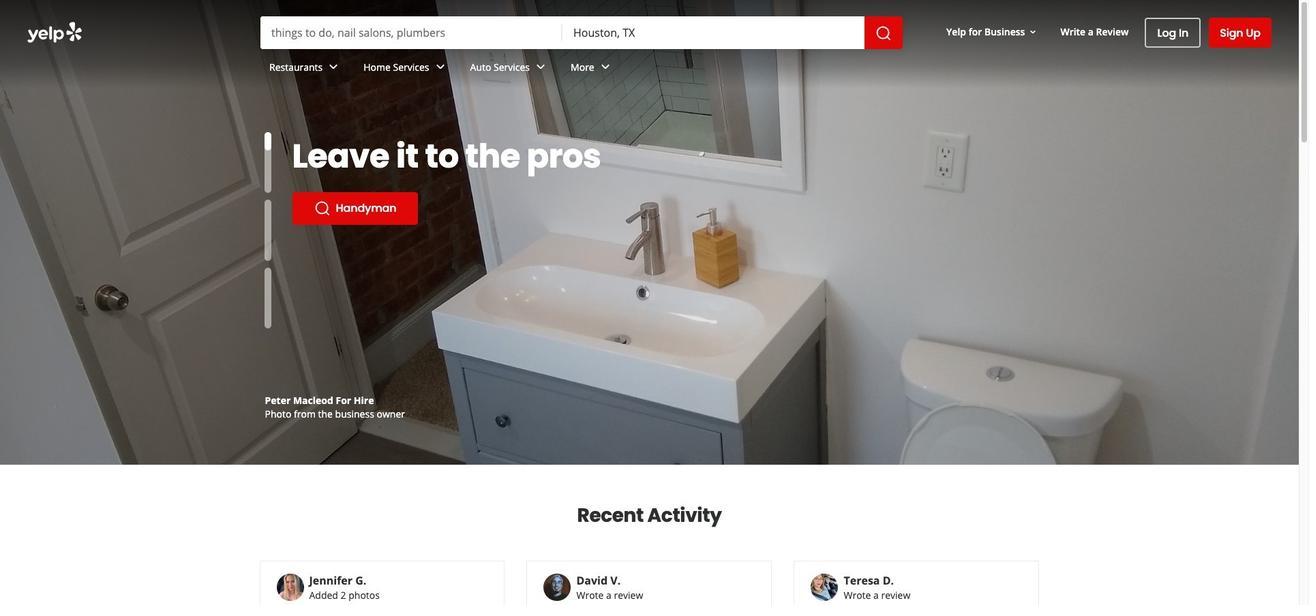 Task type: vqa. For each thing, say whether or not it's contained in the screenshot.
Photo of Teresa D. on the right bottom of page
yes



Task type: describe. For each thing, give the bounding box(es) containing it.
search image
[[876, 25, 892, 41]]

24 search v2 image
[[314, 201, 331, 217]]

business categories element
[[259, 49, 1272, 89]]

16 chevron down v2 image
[[1028, 26, 1039, 37]]

photo of teresa d. image
[[812, 574, 839, 602]]

explore recent activity section section
[[249, 466, 1051, 606]]

24 chevron down v2 image
[[533, 59, 549, 75]]

none field things to do, nail salons, plumbers
[[261, 16, 563, 49]]

things to do, nail salons, plumbers search field
[[261, 16, 563, 49]]



Task type: locate. For each thing, give the bounding box(es) containing it.
None field
[[261, 16, 563, 49], [563, 16, 865, 49]]

1 horizontal spatial 24 chevron down v2 image
[[432, 59, 449, 75]]

None search field
[[0, 0, 1300, 89], [261, 16, 903, 49], [0, 0, 1300, 89], [261, 16, 903, 49]]

none field address, neighborhood, city, state or zip
[[563, 16, 865, 49]]

address, neighborhood, city, state or zip search field
[[563, 16, 865, 49]]

2 24 chevron down v2 image from the left
[[432, 59, 449, 75]]

photo of jennifer g. image
[[277, 574, 304, 602]]

3 24 chevron down v2 image from the left
[[597, 59, 614, 75]]

1 none field from the left
[[261, 16, 563, 49]]

2 horizontal spatial 24 chevron down v2 image
[[597, 59, 614, 75]]

0 horizontal spatial 24 chevron down v2 image
[[326, 59, 342, 75]]

2 none field from the left
[[563, 16, 865, 49]]

photo of david v. image
[[544, 574, 571, 602]]

1 24 chevron down v2 image from the left
[[326, 59, 342, 75]]

24 chevron down v2 image
[[326, 59, 342, 75], [432, 59, 449, 75], [597, 59, 614, 75]]



